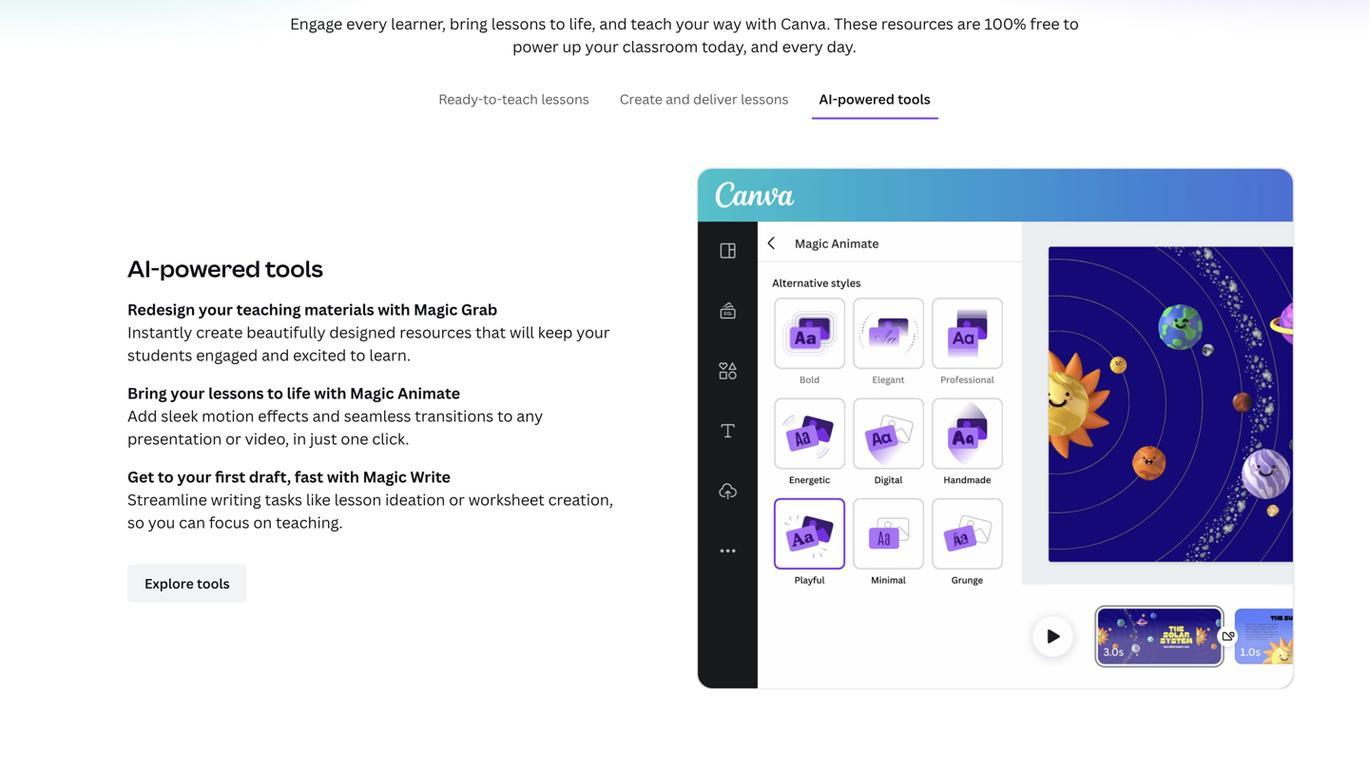 Task type: locate. For each thing, give the bounding box(es) containing it.
powered
[[838, 90, 895, 108], [160, 253, 261, 284]]

bring your lessons to life with magic animate add sleek motion effects and seamless transitions to any presentation or video, in just one click.
[[127, 383, 543, 449]]

0 horizontal spatial tools
[[265, 253, 323, 284]]

0 vertical spatial powered
[[838, 90, 895, 108]]

or
[[225, 428, 241, 449], [449, 489, 465, 510]]

lessons inside the engage every learner, bring lessons to life, and teach your way with canva. these resources are 100% free to power up your classroom today, and every day.
[[491, 13, 546, 34]]

to left life,
[[550, 13, 565, 34]]

and down beautifully
[[262, 345, 289, 365]]

ai- down day.
[[819, 90, 838, 108]]

0 vertical spatial magic
[[414, 299, 458, 320]]

way
[[713, 13, 742, 34]]

0 vertical spatial or
[[225, 428, 241, 449]]

life,
[[569, 13, 596, 34]]

with up designed on the top left of the page
[[378, 299, 410, 320]]

and right life,
[[599, 13, 627, 34]]

ai-powered tools down day.
[[819, 90, 931, 108]]

1 horizontal spatial tools
[[898, 90, 931, 108]]

grab
[[461, 299, 498, 320]]

resources down grab
[[400, 322, 472, 342]]

your right up
[[585, 36, 619, 57]]

every
[[346, 13, 387, 34], [782, 36, 823, 57]]

1 horizontal spatial resources
[[881, 13, 954, 34]]

to-
[[483, 90, 502, 108]]

and inside redesign your teaching materials with magic grab instantly create beautifully designed resources that will keep your students engaged and excited to learn.
[[262, 345, 289, 365]]

1 horizontal spatial or
[[449, 489, 465, 510]]

0 horizontal spatial teach
[[502, 90, 538, 108]]

tools
[[898, 90, 931, 108], [265, 253, 323, 284]]

streamline
[[127, 489, 207, 510]]

create
[[620, 90, 663, 108]]

0 horizontal spatial powered
[[160, 253, 261, 284]]

ideation
[[385, 489, 445, 510]]

ai-powered tools up teaching
[[127, 253, 323, 284]]

and up just
[[313, 406, 340, 426]]

0 vertical spatial teach
[[631, 13, 672, 34]]

with right way
[[746, 13, 777, 34]]

bring
[[127, 383, 167, 403]]

with up lesson
[[327, 466, 359, 487]]

0 horizontal spatial ai-
[[127, 253, 160, 284]]

with inside the engage every learner, bring lessons to life, and teach your way with canva. these resources are 100% free to power up your classroom today, and every day.
[[746, 13, 777, 34]]

write
[[410, 466, 451, 487]]

magic up seamless
[[350, 383, 394, 403]]

lesson
[[334, 489, 382, 510]]

your up streamline
[[177, 466, 212, 487]]

are
[[957, 13, 981, 34]]

your up sleek
[[171, 383, 205, 403]]

with right life
[[314, 383, 347, 403]]

to right free at the top of page
[[1064, 13, 1079, 34]]

resources inside redesign your teaching materials with magic grab instantly create beautifully designed resources that will keep your students engaged and excited to learn.
[[400, 322, 472, 342]]

your inside the bring your lessons to life with magic animate add sleek motion effects and seamless transitions to any presentation or video, in just one click.
[[171, 383, 205, 403]]

lessons right 'deliver'
[[741, 90, 789, 108]]

your
[[676, 13, 709, 34], [585, 36, 619, 57], [199, 299, 233, 320], [577, 322, 610, 342], [171, 383, 205, 403], [177, 466, 212, 487]]

keep
[[538, 322, 573, 342]]

magic left grab
[[414, 299, 458, 320]]

and right create
[[666, 90, 690, 108]]

0 vertical spatial ai-powered tools
[[819, 90, 931, 108]]

resources
[[881, 13, 954, 34], [400, 322, 472, 342]]

teaching
[[236, 299, 301, 320]]

1 vertical spatial magic
[[350, 383, 394, 403]]

draft,
[[249, 466, 291, 487]]

to up streamline
[[158, 466, 174, 487]]

ai- up redesign
[[127, 253, 160, 284]]

so
[[127, 512, 144, 533]]

powered up redesign
[[160, 253, 261, 284]]

animate
[[398, 383, 460, 403]]

sleek
[[161, 406, 198, 426]]

every right engage
[[346, 13, 387, 34]]

these
[[834, 13, 878, 34]]

or down write at left bottom
[[449, 489, 465, 510]]

add
[[127, 406, 157, 426]]

lessons inside button
[[741, 90, 789, 108]]

or inside get to your first draft, fast with magic write streamline writing tasks like lesson ideation or worksheet creation, so you can focus on teaching.
[[449, 489, 465, 510]]

materials
[[304, 299, 374, 320]]

create
[[196, 322, 243, 342]]

1 horizontal spatial ai-
[[819, 90, 838, 108]]

with inside the bring your lessons to life with magic animate add sleek motion effects and seamless transitions to any presentation or video, in just one click.
[[314, 383, 347, 403]]

video,
[[245, 428, 289, 449]]

lessons inside the bring your lessons to life with magic animate add sleek motion effects and seamless transitions to any presentation or video, in just one click.
[[208, 383, 264, 403]]

with inside redesign your teaching materials with magic grab instantly create beautifully designed resources that will keep your students engaged and excited to learn.
[[378, 299, 410, 320]]

one
[[341, 428, 368, 449]]

0 vertical spatial ai-
[[819, 90, 838, 108]]

canva.
[[781, 13, 831, 34]]

1 vertical spatial teach
[[502, 90, 538, 108]]

to
[[550, 13, 565, 34], [1064, 13, 1079, 34], [350, 345, 366, 365], [267, 383, 283, 403], [497, 406, 513, 426], [158, 466, 174, 487]]

magic inside get to your first draft, fast with magic write streamline writing tasks like lesson ideation or worksheet creation, so you can focus on teaching.
[[363, 466, 407, 487]]

lessons down up
[[541, 90, 589, 108]]

instantly
[[127, 322, 192, 342]]

0 vertical spatial resources
[[881, 13, 954, 34]]

1 vertical spatial ai-powered tools
[[127, 253, 323, 284]]

with
[[746, 13, 777, 34], [378, 299, 410, 320], [314, 383, 347, 403], [327, 466, 359, 487]]

magic up lesson
[[363, 466, 407, 487]]

teach down power
[[502, 90, 538, 108]]

fast
[[295, 466, 323, 487]]

magic
[[414, 299, 458, 320], [350, 383, 394, 403], [363, 466, 407, 487]]

ready-
[[439, 90, 483, 108]]

powered inside button
[[838, 90, 895, 108]]

lessons inside button
[[541, 90, 589, 108]]

0 vertical spatial tools
[[898, 90, 931, 108]]

0 horizontal spatial ai-powered tools
[[127, 253, 323, 284]]

ai- inside button
[[819, 90, 838, 108]]

and inside button
[[666, 90, 690, 108]]

1 vertical spatial every
[[782, 36, 823, 57]]

0 horizontal spatial resources
[[400, 322, 472, 342]]

to inside redesign your teaching materials with magic grab instantly create beautifully designed resources that will keep your students engaged and excited to learn.
[[350, 345, 366, 365]]

1 vertical spatial powered
[[160, 253, 261, 284]]

1 horizontal spatial ai-powered tools
[[819, 90, 931, 108]]

and inside the bring your lessons to life with magic animate add sleek motion effects and seamless transitions to any presentation or video, in just one click.
[[313, 406, 340, 426]]

on
[[253, 512, 272, 533]]

classroom
[[623, 36, 698, 57]]

resources left are
[[881, 13, 954, 34]]

teach
[[631, 13, 672, 34], [502, 90, 538, 108]]

and
[[599, 13, 627, 34], [751, 36, 779, 57], [666, 90, 690, 108], [262, 345, 289, 365], [313, 406, 340, 426]]

engage
[[290, 13, 343, 34]]

lessons
[[491, 13, 546, 34], [541, 90, 589, 108], [741, 90, 789, 108], [208, 383, 264, 403]]

teach up classroom
[[631, 13, 672, 34]]

life
[[287, 383, 311, 403]]

to down designed on the top left of the page
[[350, 345, 366, 365]]

teach inside button
[[502, 90, 538, 108]]

2 vertical spatial magic
[[363, 466, 407, 487]]

1 vertical spatial or
[[449, 489, 465, 510]]

redesign your teaching materials with magic grab instantly create beautifully designed resources that will keep your students engaged and excited to learn.
[[127, 299, 610, 365]]

1 horizontal spatial teach
[[631, 13, 672, 34]]

1 horizontal spatial every
[[782, 36, 823, 57]]

your left way
[[676, 13, 709, 34]]

ai-
[[819, 90, 838, 108], [127, 253, 160, 284]]

every down the canva.
[[782, 36, 823, 57]]

writing
[[211, 489, 261, 510]]

lessons up motion
[[208, 383, 264, 403]]

power
[[513, 36, 559, 57]]

seamless
[[344, 406, 411, 426]]

0 horizontal spatial or
[[225, 428, 241, 449]]

1 horizontal spatial powered
[[838, 90, 895, 108]]

ready-to-teach lessons
[[439, 90, 589, 108]]

redesign
[[127, 299, 195, 320]]

1 vertical spatial resources
[[400, 322, 472, 342]]

excited
[[293, 345, 346, 365]]

powered down day.
[[838, 90, 895, 108]]

or down motion
[[225, 428, 241, 449]]

your right keep
[[577, 322, 610, 342]]

creation,
[[548, 489, 613, 510]]

lessons up power
[[491, 13, 546, 34]]

presentation
[[127, 428, 222, 449]]

free
[[1030, 13, 1060, 34]]

ai-powered tools
[[819, 90, 931, 108], [127, 253, 323, 284]]

transitions
[[415, 406, 494, 426]]

0 vertical spatial every
[[346, 13, 387, 34]]



Task type: vqa. For each thing, say whether or not it's contained in the screenshot.
INSTANTLY at the top left of page
yes



Task type: describe. For each thing, give the bounding box(es) containing it.
100%
[[985, 13, 1027, 34]]

beautifully
[[246, 322, 326, 342]]

today,
[[702, 36, 747, 57]]

tasks
[[265, 489, 302, 510]]

up
[[563, 36, 582, 57]]

magic inside redesign your teaching materials with magic grab instantly create beautifully designed resources that will keep your students engaged and excited to learn.
[[414, 299, 458, 320]]

motion
[[202, 406, 254, 426]]

worksheet
[[469, 489, 545, 510]]

first
[[215, 466, 246, 487]]

that
[[476, 322, 506, 342]]

ai-powered tools inside ai-powered tools button
[[819, 90, 931, 108]]

get
[[127, 466, 154, 487]]

magic inside the bring your lessons to life with magic animate add sleek motion effects and seamless transitions to any presentation or video, in just one click.
[[350, 383, 394, 403]]

create and deliver lessons
[[620, 90, 789, 108]]

1 vertical spatial tools
[[265, 253, 323, 284]]

to left any
[[497, 406, 513, 426]]

your up create
[[199, 299, 233, 320]]

you
[[148, 512, 175, 533]]

your inside get to your first draft, fast with magic write streamline writing tasks like lesson ideation or worksheet creation, so you can focus on teaching.
[[177, 466, 212, 487]]

click.
[[372, 428, 409, 449]]

learn.
[[369, 345, 411, 365]]

just
[[310, 428, 337, 449]]

engage every learner, bring lessons to life, and teach your way with canva. these resources are 100% free to power up your classroom today, and every day.
[[290, 13, 1079, 57]]

deliver
[[693, 90, 738, 108]]

tools inside button
[[898, 90, 931, 108]]

to left life
[[267, 383, 283, 403]]

or inside the bring your lessons to life with magic animate add sleek motion effects and seamless transitions to any presentation or video, in just one click.
[[225, 428, 241, 449]]

any
[[517, 406, 543, 426]]

like
[[306, 489, 331, 510]]

1 vertical spatial ai-
[[127, 253, 160, 284]]

get to your first draft, fast with magic write streamline writing tasks like lesson ideation or worksheet creation, so you can focus on teaching.
[[127, 466, 613, 533]]

in
[[293, 428, 306, 449]]

0 horizontal spatial every
[[346, 13, 387, 34]]

designed
[[329, 322, 396, 342]]

ready-to-teach lessons button
[[431, 81, 597, 117]]

ai-powered tools button
[[812, 81, 938, 117]]

and right today,
[[751, 36, 779, 57]]

teaching.
[[276, 512, 343, 533]]

learner,
[[391, 13, 446, 34]]

teach inside the engage every learner, bring lessons to life, and teach your way with canva. these resources are 100% free to power up your classroom today, and every day.
[[631, 13, 672, 34]]

effects
[[258, 406, 309, 426]]

bring
[[450, 13, 488, 34]]

students
[[127, 345, 192, 365]]

resources inside the engage every learner, bring lessons to life, and teach your way with canva. these resources are 100% free to power up your classroom today, and every day.
[[881, 13, 954, 34]]

focus
[[209, 512, 250, 533]]

can
[[179, 512, 205, 533]]

will
[[510, 322, 534, 342]]

create and deliver lessons button
[[612, 81, 796, 117]]

day.
[[827, 36, 857, 57]]

engaged
[[196, 345, 258, 365]]

to inside get to your first draft, fast with magic write streamline writing tasks like lesson ideation or worksheet creation, so you can focus on teaching.
[[158, 466, 174, 487]]

with inside get to your first draft, fast with magic write streamline writing tasks like lesson ideation or worksheet creation, so you can focus on teaching.
[[327, 466, 359, 487]]



